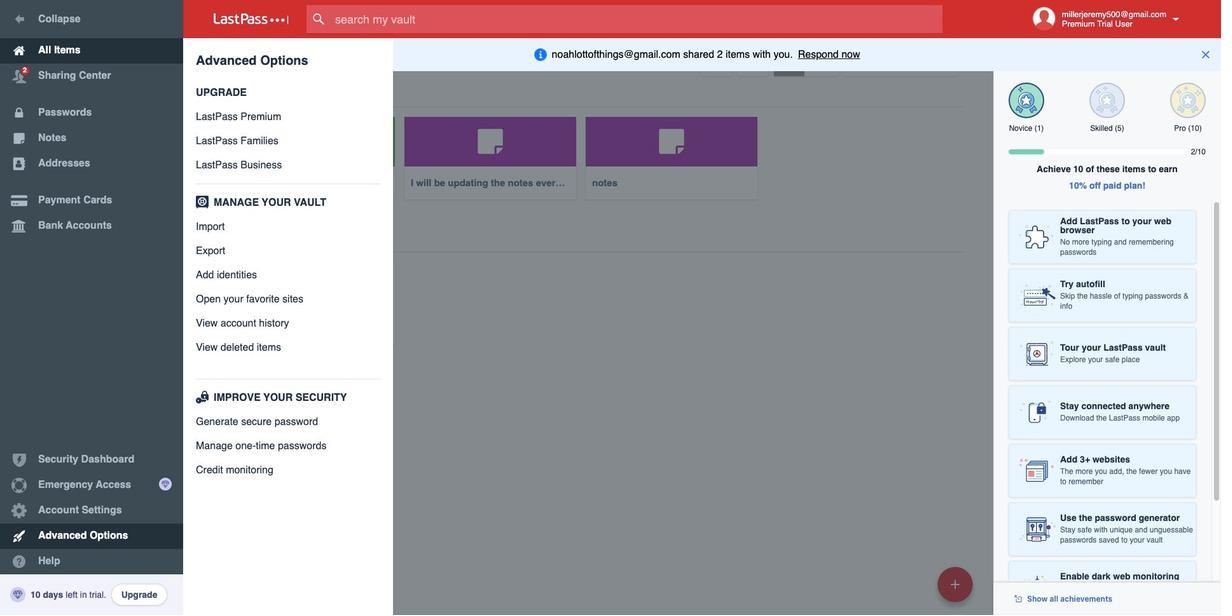 Task type: vqa. For each thing, say whether or not it's contained in the screenshot.
Manage Your Vault Icon
yes



Task type: describe. For each thing, give the bounding box(es) containing it.
lastpass image
[[214, 13, 289, 25]]

Search search field
[[307, 5, 968, 33]]

main navigation navigation
[[0, 0, 183, 616]]

manage your vault image
[[193, 196, 211, 209]]

vault options navigation
[[183, 38, 994, 76]]



Task type: locate. For each thing, give the bounding box(es) containing it.
search my vault text field
[[307, 5, 968, 33]]

new item image
[[951, 581, 960, 590]]

improve your security image
[[193, 391, 211, 404]]

new item navigation
[[934, 564, 981, 616]]



